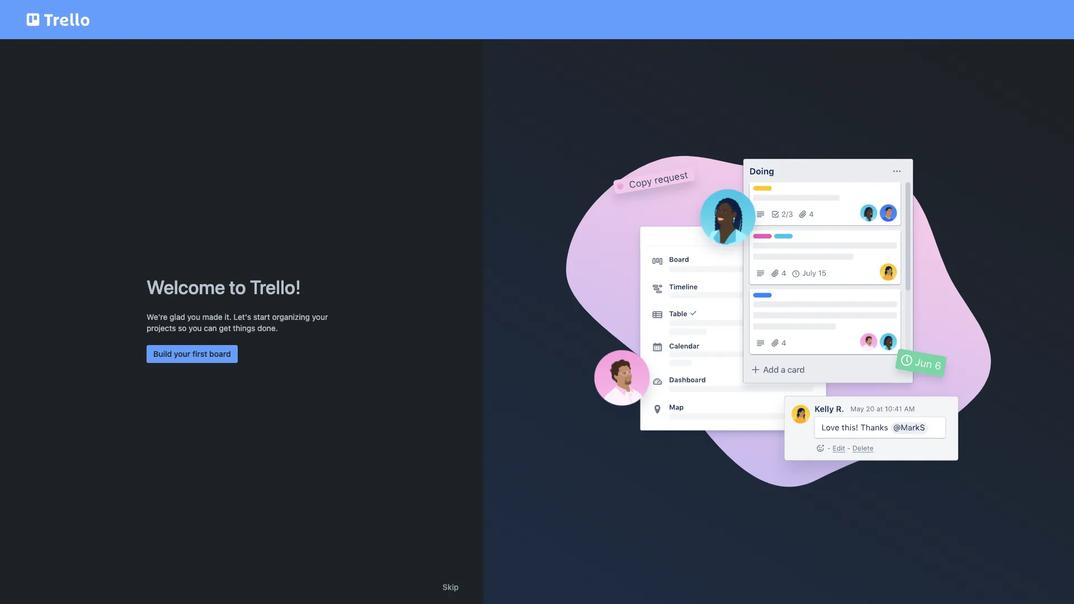 Task type: describe. For each thing, give the bounding box(es) containing it.
welcome to trello!
[[147, 276, 301, 298]]

1 vertical spatial you
[[189, 323, 202, 333]]

trello!
[[250, 276, 301, 298]]

things
[[233, 323, 255, 333]]

to
[[229, 276, 246, 298]]

first
[[192, 349, 207, 359]]

welcome
[[147, 276, 225, 298]]

welcome to trello! image
[[582, 148, 976, 495]]

so
[[178, 323, 187, 333]]

skip
[[443, 582, 459, 592]]

glad
[[170, 312, 185, 322]]

get
[[219, 323, 231, 333]]

skip button
[[443, 582, 459, 593]]

projects
[[147, 323, 176, 333]]

let's
[[234, 312, 251, 322]]

done.
[[257, 323, 278, 333]]



Task type: vqa. For each thing, say whether or not it's contained in the screenshot.
the right YOUR
yes



Task type: locate. For each thing, give the bounding box(es) containing it.
trello image
[[25, 7, 92, 32]]

0 vertical spatial your
[[312, 312, 328, 322]]

organizing
[[272, 312, 310, 322]]

0 vertical spatial you
[[187, 312, 200, 322]]

made
[[202, 312, 223, 322]]

start
[[253, 312, 270, 322]]

you
[[187, 312, 200, 322], [189, 323, 202, 333]]

build your first board button
[[147, 345, 238, 363]]

it.
[[225, 312, 232, 322]]

your right 'organizing'
[[312, 312, 328, 322]]

you right so
[[189, 323, 202, 333]]

you right glad
[[187, 312, 200, 322]]

we're glad you made it. let's start organizing your projects so you can get things done.
[[147, 312, 328, 333]]

1 vertical spatial your
[[174, 349, 190, 359]]

your
[[312, 312, 328, 322], [174, 349, 190, 359]]

0 horizontal spatial your
[[174, 349, 190, 359]]

your inside button
[[174, 349, 190, 359]]

1 horizontal spatial your
[[312, 312, 328, 322]]

your inside we're glad you made it. let's start organizing your projects so you can get things done.
[[312, 312, 328, 322]]

board
[[209, 349, 231, 359]]

your left first
[[174, 349, 190, 359]]

we're
[[147, 312, 168, 322]]

can
[[204, 323, 217, 333]]

build your first board
[[153, 349, 231, 359]]

build
[[153, 349, 172, 359]]



